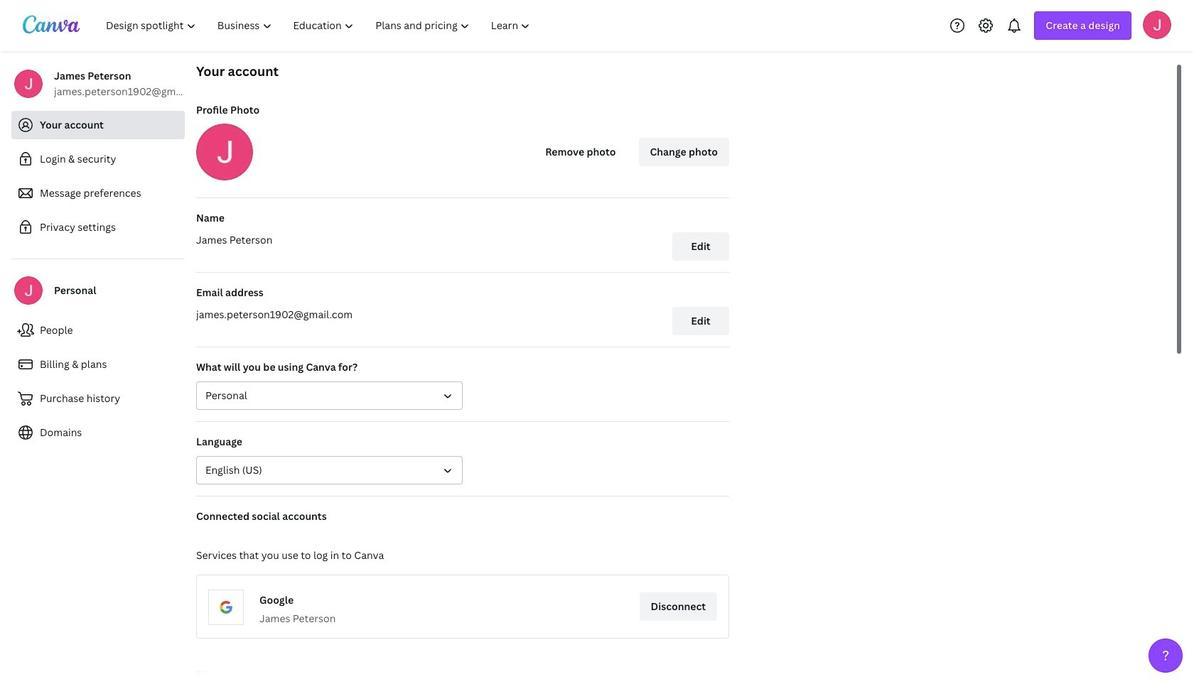 Task type: describe. For each thing, give the bounding box(es) containing it.
Language: English (US) button
[[196, 457, 463, 485]]

top level navigation element
[[97, 11, 543, 40]]

james peterson image
[[1144, 10, 1172, 39]]



Task type: locate. For each thing, give the bounding box(es) containing it.
None button
[[196, 382, 463, 410]]



Task type: vqa. For each thing, say whether or not it's contained in the screenshot.
LANGUAGE: ENGLISH (US) button
yes



